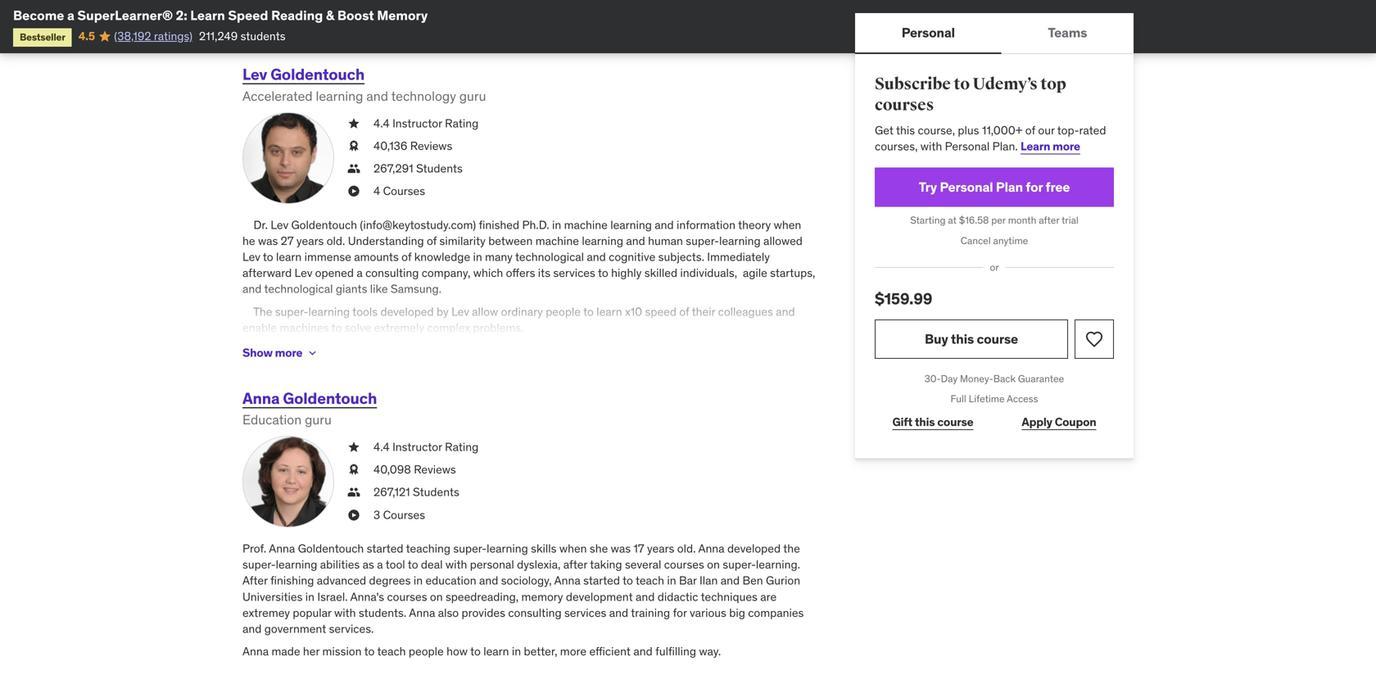 Task type: locate. For each thing, give the bounding box(es) containing it.
to inside subscribe to udemy's top courses
[[954, 74, 970, 94]]

super- down information
[[686, 233, 720, 248]]

was down dr.
[[258, 233, 278, 248]]

1 horizontal spatial guru
[[460, 88, 486, 104]]

guru
[[460, 88, 486, 104], [305, 411, 332, 428]]

developed inside prof. anna goldentouch started teaching super-learning skills when she was 17 years old. anna developed the super-learning abilities as a tool to deal with personal dyslexia, after taking several courses on super-learning. after finishing advanced degrees in education and sociology, anna started to teach in bar ilan and ben gurion universities in israel. anna's courses on speedreading, memory development and didactic techniques are extremey popular with students. anna also provides consulting services and training for various big companies and government services. anna made her mission to teach people how to learn in better, more efficient and fulfilling way.
[[728, 541, 781, 556]]

courses
[[383, 184, 425, 198], [383, 507, 425, 522]]

for
[[1026, 179, 1043, 195], [673, 606, 687, 620]]

0 horizontal spatial developed
[[381, 304, 434, 319]]

with down course,
[[921, 139, 943, 154]]

0 vertical spatial reviews
[[410, 138, 453, 153]]

highly
[[611, 266, 642, 280]]

personal inside button
[[902, 24, 955, 41]]

teach
[[636, 573, 665, 588], [377, 644, 406, 659]]

anna's
[[350, 589, 384, 604]]

0 vertical spatial courses
[[383, 184, 425, 198]]

and
[[513, 3, 532, 18], [600, 3, 619, 18], [574, 19, 593, 34], [367, 88, 388, 104], [655, 217, 674, 232], [626, 233, 646, 248], [587, 250, 606, 264], [243, 282, 262, 296], [776, 304, 795, 319], [479, 573, 499, 588], [721, 573, 740, 588], [636, 589, 655, 604], [609, 606, 629, 620], [243, 622, 262, 636], [634, 644, 653, 659]]

offers
[[506, 266, 535, 280]]

0 vertical spatial services
[[553, 266, 596, 280]]

anna left also
[[409, 606, 435, 620]]

courses down 267,121
[[383, 507, 425, 522]]

0 vertical spatial old.
[[327, 233, 345, 248]]

0 horizontal spatial course
[[938, 415, 974, 429]]

this inside button
[[951, 330, 974, 347]]

and down the startups,
[[776, 304, 795, 319]]

courses right other
[[740, 3, 780, 18]]

0 horizontal spatial for
[[673, 606, 687, 620]]

guru inside the "anna goldentouch education guru"
[[305, 411, 332, 428]]

on up also
[[430, 589, 443, 604]]

speedreading,
[[446, 589, 519, 604]]

people inside prof. anna goldentouch started teaching super-learning skills when she was 17 years old. anna developed the super-learning abilities as a tool to deal with personal dyslexia, after taking several courses on super-learning. after finishing advanced degrees in education and sociology, anna started to teach in bar ilan and ben gurion universities in israel. anna's courses on speedreading, memory development and didactic techniques are extremey popular with students. anna also provides consulting services and training for various big companies and government services. anna made her mission to teach people how to learn in better, more efficient and fulfilling way.
[[409, 644, 444, 659]]

0 vertical spatial with
[[921, 139, 943, 154]]

course up the "back"
[[977, 330, 1019, 347]]

afterward
[[243, 266, 292, 280]]

abilities
[[320, 557, 360, 572]]

show for dr. lev goldentouch (info@keytostudy.com) finished ph.d. in machine learning and information theory when he was 27 years old. understanding of similarity between machine learning and human super-learning allowed lev to learn immense amounts of knowledge in many technological and cognitive subjects. immediately afterward lev opened a consulting company, which offers its services to highly skilled individuals,  agile startups, and technological giants like samsung.
[[243, 345, 273, 360]]

anna left made
[[243, 644, 269, 659]]

4 xsmall image from the top
[[347, 507, 361, 523]]

instructor for anna goldentouch
[[393, 440, 442, 454]]

and up cognitive
[[626, 233, 646, 248]]

0 vertical spatial rating
[[445, 116, 479, 131]]

to right mission
[[364, 644, 375, 659]]

a inside dr. lev goldentouch (info@keytostudy.com) finished ph.d. in machine learning and information theory when he was 27 years old. understanding of similarity between machine learning and human super-learning allowed lev to learn immense amounts of knowledge in many technological and cognitive subjects. immediately afterward lev opened a consulting company, which offers its services to highly skilled individuals,  agile startups, and technological giants like samsung. the super-learning tools developed by lev allow ordinary people to learn x10 speed of their colleagues and enable machines to solve extremely complex problems.
[[357, 266, 363, 280]]

a right as
[[377, 557, 383, 572]]

0 vertical spatial consulting
[[366, 266, 419, 280]]

1 vertical spatial when
[[560, 541, 587, 556]]

students
[[241, 29, 286, 43]]

developed inside dr. lev goldentouch (info@keytostudy.com) finished ph.d. in machine learning and information theory when he was 27 years old. understanding of similarity between machine learning and human super-learning allowed lev to learn immense amounts of knowledge in many technological and cognitive subjects. immediately afterward lev opened a consulting company, which offers its services to highly skilled individuals,  agile startups, and technological giants like samsung. the super-learning tools developed by lev allow ordinary people to learn x10 speed of their colleagues and enable machines to solve extremely complex problems.
[[381, 304, 434, 319]]

0 horizontal spatial consulting
[[366, 266, 419, 280]]

more left own
[[275, 21, 303, 36]]

0 vertical spatial course
[[977, 330, 1019, 347]]

(info@keytostudy.com)
[[360, 217, 476, 232]]

tab list containing personal
[[856, 13, 1134, 54]]

super- up after
[[243, 557, 276, 572]]

1 horizontal spatial developed
[[728, 541, 781, 556]]

1 show from the top
[[243, 21, 273, 36]]

0 horizontal spatial years
[[297, 233, 324, 248]]

0 vertical spatial was
[[258, 233, 278, 248]]

1 vertical spatial developed
[[728, 541, 781, 556]]

$159.99
[[875, 289, 933, 308]]

rating down technology
[[445, 116, 479, 131]]

0 vertical spatial show more button
[[243, 13, 319, 46]]

like
[[370, 282, 388, 296]]

4.4 instructor rating up 40,098 reviews
[[374, 440, 479, 454]]

a
[[351, 3, 357, 18], [67, 7, 74, 24], [357, 266, 363, 280], [377, 557, 383, 572]]

(38,192 ratings)
[[114, 29, 193, 43]]

in
[[552, 217, 562, 232], [473, 250, 482, 264], [414, 573, 423, 588], [667, 573, 677, 588], [306, 589, 315, 604], [512, 644, 521, 659]]

0 vertical spatial students
[[416, 161, 463, 176]]

of inside get this course, plus 11,000+ of our top-rated courses, with personal plan.
[[1026, 123, 1036, 138]]

degrees
[[369, 573, 411, 588]]

teach down "students."
[[377, 644, 406, 659]]

xsmall image left 40,098
[[347, 462, 361, 478]]

developed
[[381, 304, 434, 319], [728, 541, 781, 556]]

a right become
[[67, 7, 74, 24]]

0 vertical spatial after
[[1039, 214, 1060, 227]]

2 show more button from the top
[[243, 337, 319, 369]]

deal
[[421, 557, 443, 572]]

in down deal
[[414, 573, 423, 588]]

anytime
[[994, 234, 1029, 247]]

through
[[243, 19, 283, 34]]

0 vertical spatial for
[[1026, 179, 1043, 195]]

learn right how
[[484, 644, 509, 659]]

personal up $16.58
[[940, 179, 994, 195]]

1 vertical spatial courses
[[383, 507, 425, 522]]

solve
[[345, 320, 371, 335]]

1 vertical spatial course
[[938, 415, 974, 429]]

0 horizontal spatial online
[[327, 19, 358, 34]]

print, digital, and audiobooks; and numerous other online courses through it's own online training portals, superhuman academy® and branding you™ academy.
[[243, 3, 780, 34]]

course for buy this course
[[977, 330, 1019, 347]]

courses down degrees
[[387, 589, 427, 604]]

anna up ilan
[[699, 541, 725, 556]]

learning inside lev goldentouch accelerated learning and technology guru
[[316, 88, 363, 104]]

2 vertical spatial this
[[915, 415, 935, 429]]

students down 40,098 reviews
[[413, 485, 460, 500]]

11,000+
[[982, 123, 1023, 138]]

which
[[473, 266, 503, 280]]

and left technology
[[367, 88, 388, 104]]

2 show from the top
[[243, 345, 273, 360]]

0 vertical spatial training
[[361, 19, 400, 34]]

xsmall image for 40,098 reviews
[[347, 462, 361, 478]]

years inside dr. lev goldentouch (info@keytostudy.com) finished ph.d. in machine learning and information theory when he was 27 years old. understanding of similarity between machine learning and human super-learning allowed lev to learn immense amounts of knowledge in many technological and cognitive subjects. immediately afterward lev opened a consulting company, which offers its services to highly skilled individuals,  agile startups, and technological giants like samsung. the super-learning tools developed by lev allow ordinary people to learn x10 speed of their colleagues and enable machines to solve extremely complex problems.
[[297, 233, 324, 248]]

how
[[447, 644, 468, 659]]

1 courses from the top
[[383, 184, 425, 198]]

xsmall image
[[347, 115, 361, 131], [347, 161, 361, 177], [347, 484, 361, 501], [347, 507, 361, 523]]

technological up its on the top left
[[515, 250, 584, 264]]

students
[[416, 161, 463, 176], [413, 485, 460, 500]]

1 vertical spatial started
[[584, 573, 620, 588]]

267,291
[[374, 161, 414, 176]]

courses down the subscribe
[[875, 95, 934, 115]]

consulting inside prof. anna goldentouch started teaching super-learning skills when she was 17 years old. anna developed the super-learning abilities as a tool to deal with personal dyslexia, after taking several courses on super-learning. after finishing advanced degrees in education and sociology, anna started to teach in bar ilan and ben gurion universities in israel. anna's courses on speedreading, memory development and didactic techniques are extremey popular with students. anna also provides consulting services and training for various big companies and government services. anna made her mission to teach people how to learn in better, more efficient and fulfilling way.
[[508, 606, 562, 620]]

anna up education
[[243, 388, 280, 408]]

this right gift
[[915, 415, 935, 429]]

1 horizontal spatial after
[[1039, 214, 1060, 227]]

1 vertical spatial this
[[951, 330, 974, 347]]

course inside button
[[977, 330, 1019, 347]]

digital,
[[476, 3, 510, 18]]

reviews for anna goldentouch
[[414, 462, 456, 477]]

in up the which at left top
[[473, 250, 482, 264]]

2 vertical spatial learn
[[484, 644, 509, 659]]

on up ilan
[[707, 557, 720, 572]]

with inside get this course, plus 11,000+ of our top-rated courses, with personal plan.
[[921, 139, 943, 154]]

a up giants
[[357, 266, 363, 280]]

teach down several
[[636, 573, 665, 588]]

old.
[[327, 233, 345, 248], [678, 541, 696, 556]]

1 vertical spatial training
[[631, 606, 670, 620]]

when inside dr. lev goldentouch (info@keytostudy.com) finished ph.d. in machine learning and information theory when he was 27 years old. understanding of similarity between machine learning and human super-learning allowed lev to learn immense amounts of knowledge in many technological and cognitive subjects. immediately afterward lev opened a consulting company, which offers its services to highly skilled individuals,  agile startups, and technological giants like samsung. the super-learning tools developed by lev allow ordinary people to learn x10 speed of their colleagues and enable machines to solve extremely complex problems.
[[774, 217, 802, 232]]

40,136
[[374, 138, 408, 153]]

0 horizontal spatial learn
[[190, 7, 225, 24]]

1 4.4 instructor rating from the top
[[374, 116, 479, 131]]

xsmall image for 4.4 instructor rating
[[347, 115, 361, 131]]

1 rating from the top
[[445, 116, 479, 131]]

0 horizontal spatial when
[[560, 541, 587, 556]]

learn up 211,249
[[190, 7, 225, 24]]

guarantee
[[1019, 372, 1065, 385]]

machines
[[280, 320, 329, 335]]

learn
[[190, 7, 225, 24], [1021, 139, 1051, 154]]

267,291 students
[[374, 161, 463, 176]]

learn left x10
[[597, 304, 622, 319]]

courses inside subscribe to udemy's top courses
[[875, 95, 934, 115]]

0 vertical spatial technological
[[515, 250, 584, 264]]

0 horizontal spatial learn
[[276, 250, 302, 264]]

top
[[1041, 74, 1067, 94]]

to left highly
[[598, 266, 609, 280]]

and inside lev goldentouch accelerated learning and technology guru
[[367, 88, 388, 104]]

are
[[761, 589, 777, 604]]

2 show more from the top
[[243, 345, 303, 360]]

show for "become a superlearner®"
[[243, 21, 273, 36]]

1 instructor from the top
[[393, 116, 442, 131]]

was inside prof. anna goldentouch started teaching super-learning skills when she was 17 years old. anna developed the super-learning abilities as a tool to deal with personal dyslexia, after taking several courses on super-learning. after finishing advanced degrees in education and sociology, anna started to teach in bar ilan and ben gurion universities in israel. anna's courses on speedreading, memory development and didactic techniques are extremey popular with students. anna also provides consulting services and training for various big companies and government services. anna made her mission to teach people how to learn in better, more efficient and fulfilling way.
[[611, 541, 631, 556]]

0 vertical spatial personal
[[902, 24, 955, 41]]

boost
[[337, 7, 374, 24]]

way.
[[699, 644, 721, 659]]

0 vertical spatial learn
[[190, 7, 225, 24]]

40,098 reviews
[[374, 462, 456, 477]]

1 horizontal spatial years
[[647, 541, 675, 556]]

show more button for "become a superlearner®"
[[243, 13, 319, 46]]

0 vertical spatial guru
[[460, 88, 486, 104]]

in left better,
[[512, 644, 521, 659]]

xsmall image left 267,121
[[347, 484, 361, 501]]

and up the human
[[655, 217, 674, 232]]

goldentouch inside the "anna goldentouch education guru"
[[283, 388, 377, 408]]

learn down our at the top right
[[1021, 139, 1051, 154]]

get this course, plus 11,000+ of our top-rated courses, with personal plan.
[[875, 123, 1107, 154]]

technology
[[391, 88, 456, 104]]

started up development
[[584, 573, 620, 588]]

students for anna goldentouch
[[413, 485, 460, 500]]

1 horizontal spatial on
[[707, 557, 720, 572]]

ph.d.
[[522, 217, 550, 232]]

course
[[977, 330, 1019, 347], [938, 415, 974, 429]]

per
[[992, 214, 1006, 227]]

services right its on the top left
[[553, 266, 596, 280]]

this for get
[[897, 123, 915, 138]]

online down "become
[[327, 19, 358, 34]]

1 vertical spatial 4.4 instructor rating
[[374, 440, 479, 454]]

1 vertical spatial teach
[[377, 644, 406, 659]]

online up academy.
[[706, 3, 737, 18]]

xsmall image for 3 courses
[[347, 507, 361, 523]]

anna up memory
[[554, 573, 581, 588]]

after left taking on the left bottom
[[564, 557, 588, 572]]

1 xsmall image from the top
[[347, 115, 361, 131]]

1 vertical spatial online
[[327, 19, 358, 34]]

years right '17'
[[647, 541, 675, 556]]

technological
[[515, 250, 584, 264], [264, 282, 333, 296]]

1 horizontal spatial training
[[631, 606, 670, 620]]

people right ordinary
[[546, 304, 581, 319]]

its
[[538, 266, 551, 280]]

ben
[[743, 573, 763, 588]]

lev inside lev goldentouch accelerated learning and technology guru
[[243, 64, 267, 84]]

1 horizontal spatial when
[[774, 217, 802, 232]]

training down didactic
[[631, 606, 670, 620]]

0 horizontal spatial training
[[361, 19, 400, 34]]

1 vertical spatial reviews
[[414, 462, 456, 477]]

consulting down memory
[[508, 606, 562, 620]]

show
[[243, 21, 273, 36], [243, 345, 273, 360]]

1 vertical spatial after
[[564, 557, 588, 572]]

40,098
[[374, 462, 411, 477]]

3 courses
[[374, 507, 425, 522]]

lev up accelerated
[[243, 64, 267, 84]]

education
[[426, 573, 477, 588]]

instructor for lev goldentouch
[[393, 116, 442, 131]]

was left '17'
[[611, 541, 631, 556]]

students for lev goldentouch
[[416, 161, 463, 176]]

1 horizontal spatial online
[[706, 3, 737, 18]]

to down several
[[623, 573, 633, 588]]

0 vertical spatial people
[[546, 304, 581, 319]]

1 vertical spatial guru
[[305, 411, 332, 428]]

started
[[367, 541, 404, 556], [584, 573, 620, 588]]

for left free
[[1026, 179, 1043, 195]]

in right ph.d.
[[552, 217, 562, 232]]

developed up "learning."
[[728, 541, 781, 556]]

2 rating from the top
[[445, 440, 479, 454]]

2 4.4 instructor rating from the top
[[374, 440, 479, 454]]

instructor
[[393, 116, 442, 131], [393, 440, 442, 454]]

learn down the 27
[[276, 250, 302, 264]]

services.
[[329, 622, 374, 636]]

courses for anna goldentouch
[[383, 507, 425, 522]]

when up allowed
[[774, 217, 802, 232]]

courses down 267,291
[[383, 184, 425, 198]]

1 vertical spatial was
[[611, 541, 631, 556]]

4.4 instructor rating for anna goldentouch
[[374, 440, 479, 454]]

1 horizontal spatial consulting
[[508, 606, 562, 620]]

old. up immense
[[327, 233, 345, 248]]

4.4 for anna goldentouch
[[374, 440, 390, 454]]

courses up bar
[[664, 557, 705, 572]]

0 horizontal spatial started
[[367, 541, 404, 556]]

online
[[706, 3, 737, 18], [327, 19, 358, 34]]

numerous
[[622, 3, 673, 18]]

0 vertical spatial 4.4
[[374, 116, 390, 131]]

old. up bar
[[678, 541, 696, 556]]

1 vertical spatial students
[[413, 485, 460, 500]]

goldentouch up accelerated
[[271, 64, 365, 84]]

1 vertical spatial show more
[[243, 345, 303, 360]]

people
[[546, 304, 581, 319], [409, 644, 444, 659]]

this inside get this course, plus 11,000+ of our top-rated courses, with personal plan.
[[897, 123, 915, 138]]

0 vertical spatial developed
[[381, 304, 434, 319]]

students down 40,136 reviews
[[416, 161, 463, 176]]

goldentouch up abilities
[[298, 541, 364, 556]]

4.4 up the 40,136
[[374, 116, 390, 131]]

0 horizontal spatial old.
[[327, 233, 345, 248]]

0 horizontal spatial people
[[409, 644, 444, 659]]

old. inside prof. anna goldentouch started teaching super-learning skills when she was 17 years old. anna developed the super-learning abilities as a tool to deal with personal dyslexia, after taking several courses on super-learning. after finishing advanced degrees in education and sociology, anna started to teach in bar ilan and ben gurion universities in israel. anna's courses on speedreading, memory development and didactic techniques are extremey popular with students. anna also provides consulting services and training for various big companies and government services. anna made her mission to teach people how to learn in better, more efficient and fulfilling way.
[[678, 541, 696, 556]]

2 4.4 from the top
[[374, 440, 390, 454]]

2 horizontal spatial with
[[921, 139, 943, 154]]

xsmall image
[[306, 23, 319, 36], [347, 138, 361, 154], [347, 183, 361, 199], [306, 346, 319, 360], [347, 439, 361, 455], [347, 462, 361, 478]]

as
[[363, 557, 374, 572]]

0 vertical spatial this
[[897, 123, 915, 138]]

2 courses from the top
[[383, 507, 425, 522]]

become
[[13, 7, 64, 24]]

lev goldentouch accelerated learning and technology guru
[[243, 64, 486, 104]]

memory
[[377, 7, 428, 24]]

2 instructor from the top
[[393, 440, 442, 454]]

xsmall image left the 40,136
[[347, 138, 361, 154]]

goldentouch up education
[[283, 388, 377, 408]]

people inside dr. lev goldentouch (info@keytostudy.com) finished ph.d. in machine learning and information theory when he was 27 years old. understanding of similarity between machine learning and human super-learning allowed lev to learn immense amounts of knowledge in many technological and cognitive subjects. immediately afterward lev opened a consulting company, which offers its services to highly skilled individuals,  agile startups, and technological giants like samsung. the super-learning tools developed by lev allow ordinary people to learn x10 speed of their colleagues and enable machines to solve extremely complex problems.
[[546, 304, 581, 319]]

2 xsmall image from the top
[[347, 161, 361, 177]]

after inside 'starting at $16.58 per month after trial cancel anytime'
[[1039, 214, 1060, 227]]

0 vertical spatial on
[[707, 557, 720, 572]]

apply coupon
[[1022, 415, 1097, 429]]

rated
[[1080, 123, 1107, 138]]

4.4 up 40,098
[[374, 440, 390, 454]]

1 vertical spatial people
[[409, 644, 444, 659]]

allow
[[472, 304, 498, 319]]

1 horizontal spatial learn
[[1021, 139, 1051, 154]]

personal up the subscribe
[[902, 24, 955, 41]]

rating up 40,098 reviews
[[445, 440, 479, 454]]

for down didactic
[[673, 606, 687, 620]]

own
[[303, 19, 325, 34]]

learning
[[316, 88, 363, 104], [611, 217, 652, 232], [582, 233, 624, 248], [720, 233, 761, 248], [309, 304, 350, 319], [487, 541, 528, 556], [276, 557, 317, 572]]

3 xsmall image from the top
[[347, 484, 361, 501]]

xsmall image left 4
[[347, 183, 361, 199]]

1 horizontal spatial for
[[1026, 179, 1043, 195]]

bar
[[679, 573, 697, 588]]

superlearner®
[[77, 7, 173, 24]]

1 vertical spatial learn
[[597, 304, 622, 319]]

to left 'udemy's'
[[954, 74, 970, 94]]

course down full
[[938, 415, 974, 429]]

4.4 for lev goldentouch
[[374, 116, 390, 131]]

made
[[272, 644, 300, 659]]

with up the 'education'
[[446, 557, 467, 572]]

startups,
[[770, 266, 816, 280]]

1 show more from the top
[[243, 21, 303, 36]]

1 horizontal spatial people
[[546, 304, 581, 319]]

1 vertical spatial services
[[565, 606, 607, 620]]

lev down 'he'
[[243, 250, 260, 264]]

1 horizontal spatial with
[[446, 557, 467, 572]]

1 vertical spatial rating
[[445, 440, 479, 454]]

taking
[[590, 557, 622, 572]]

0 vertical spatial show
[[243, 21, 273, 36]]

1 show more button from the top
[[243, 13, 319, 46]]

0 horizontal spatial after
[[564, 557, 588, 572]]

developed up extremely
[[381, 304, 434, 319]]

1 vertical spatial years
[[647, 541, 675, 556]]

1 vertical spatial learn
[[1021, 139, 1051, 154]]

1 horizontal spatial teach
[[636, 573, 665, 588]]

training
[[361, 19, 400, 34], [631, 606, 670, 620]]

advanced
[[317, 573, 366, 588]]

0 horizontal spatial guru
[[305, 411, 332, 428]]

years right the 27
[[297, 233, 324, 248]]

month
[[1009, 214, 1037, 227]]

xsmall image left 267,291
[[347, 161, 361, 177]]

lifetime
[[969, 393, 1005, 405]]

0 vertical spatial years
[[297, 233, 324, 248]]

1 4.4 from the top
[[374, 116, 390, 131]]

40,136 reviews
[[374, 138, 453, 153]]

0 vertical spatial instructor
[[393, 116, 442, 131]]

big
[[730, 606, 746, 620]]

tools
[[353, 304, 378, 319]]

1 horizontal spatial course
[[977, 330, 1019, 347]]

a inside prof. anna goldentouch started teaching super-learning skills when she was 17 years old. anna developed the super-learning abilities as a tool to deal with personal dyslexia, after taking several courses on super-learning. after finishing advanced degrees in education and sociology, anna started to teach in bar ilan and ben gurion universities in israel. anna's courses on speedreading, memory development and didactic techniques are extremey popular with students. anna also provides consulting services and training for various big companies and government services. anna made her mission to teach people how to learn in better, more efficient and fulfilling way.
[[377, 557, 383, 572]]

1 vertical spatial 4.4
[[374, 440, 390, 454]]

tab list
[[856, 13, 1134, 54]]

1 vertical spatial for
[[673, 606, 687, 620]]

0 vertical spatial 4.4 instructor rating
[[374, 116, 479, 131]]

a right &
[[351, 3, 357, 18]]

goldentouch inside prof. anna goldentouch started teaching super-learning skills when she was 17 years old. anna developed the super-learning abilities as a tool to deal with personal dyslexia, after taking several courses on super-learning. after finishing advanced degrees in education and sociology, anna started to teach in bar ilan and ben gurion universities in israel. anna's courses on speedreading, memory development and didactic techniques are extremey popular with students. anna also provides consulting services and training for various big companies and government services. anna made her mission to teach people how to learn in better, more efficient and fulfilling way.
[[298, 541, 364, 556]]

1 vertical spatial personal
[[945, 139, 990, 154]]

1 horizontal spatial was
[[611, 541, 631, 556]]

services inside prof. anna goldentouch started teaching super-learning skills when she was 17 years old. anna developed the super-learning abilities as a tool to deal with personal dyslexia, after taking several courses on super-learning. after finishing advanced degrees in education and sociology, anna started to teach in bar ilan and ben gurion universities in israel. anna's courses on speedreading, memory development and didactic techniques are extremey popular with students. anna also provides consulting services and training for various big companies and government services. anna made her mission to teach people how to learn in better, more efficient and fulfilling way.
[[565, 606, 607, 620]]

0 vertical spatial when
[[774, 217, 802, 232]]

after left trial at the top right
[[1039, 214, 1060, 227]]

1 vertical spatial show more button
[[243, 337, 319, 369]]



Task type: vqa. For each thing, say whether or not it's contained in the screenshot.
the Science
no



Task type: describe. For each thing, give the bounding box(es) containing it.
for inside prof. anna goldentouch started teaching super-learning skills when she was 17 years old. anna developed the super-learning abilities as a tool to deal with personal dyslexia, after taking several courses on super-learning. after finishing advanced degrees in education and sociology, anna started to teach in bar ilan and ben gurion universities in israel. anna's courses on speedreading, memory development and didactic techniques are extremey popular with students. anna also provides consulting services and training for various big companies and government services. anna made her mission to teach people how to learn in better, more efficient and fulfilling way.
[[673, 606, 687, 620]]

0 vertical spatial started
[[367, 541, 404, 556]]

starting
[[911, 214, 946, 227]]

training inside prof. anna goldentouch started teaching super-learning skills when she was 17 years old. anna developed the super-learning abilities as a tool to deal with personal dyslexia, after taking several courses on super-learning. after finishing advanced degrees in education and sociology, anna started to teach in bar ilan and ben gurion universities in israel. anna's courses on speedreading, memory development and didactic techniques are extremey popular with students. anna also provides consulting services and training for various big companies and government services. anna made her mission to teach people how to learn in better, more efficient and fulfilling way.
[[631, 606, 670, 620]]

speed
[[228, 7, 268, 24]]

academy.
[[677, 19, 726, 34]]

to right how
[[470, 644, 481, 659]]

and down several
[[636, 589, 655, 604]]

plan
[[996, 179, 1023, 195]]

and down development
[[609, 606, 629, 620]]

to left solve
[[332, 320, 342, 335]]

udemy's
[[973, 74, 1038, 94]]

years inside prof. anna goldentouch started teaching super-learning skills when she was 17 years old. anna developed the super-learning abilities as a tool to deal with personal dyslexia, after taking several courses on super-learning. after finishing advanced degrees in education and sociology, anna started to teach in bar ilan and ben gurion universities in israel. anna's courses on speedreading, memory development and didactic techniques are extremey popular with students. anna also provides consulting services and training for various big companies and government services. anna made her mission to teach people how to learn in better, more efficient and fulfilling way.
[[647, 541, 675, 556]]

1 vertical spatial machine
[[536, 233, 579, 248]]

1 vertical spatial on
[[430, 589, 443, 604]]

learn inside prof. anna goldentouch started teaching super-learning skills when she was 17 years old. anna developed the super-learning abilities as a tool to deal with personal dyslexia, after taking several courses on super-learning. after finishing advanced degrees in education and sociology, anna started to teach in bar ilan and ben gurion universities in israel. anna's courses on speedreading, memory development and didactic techniques are extremey popular with students. anna also provides consulting services and training for various big companies and government services. anna made her mission to teach people how to learn in better, more efficient and fulfilling way.
[[484, 644, 509, 659]]

and down the personal
[[479, 573, 499, 588]]

our
[[1039, 123, 1055, 138]]

0 vertical spatial learn
[[276, 250, 302, 264]]

ordinary
[[501, 304, 543, 319]]

ratings)
[[154, 29, 193, 43]]

anna inside the "anna goldentouch education guru"
[[243, 388, 280, 408]]

provides
[[462, 606, 506, 620]]

this for gift
[[915, 415, 935, 429]]

1 horizontal spatial technological
[[515, 250, 584, 264]]

didactic
[[658, 589, 699, 604]]

lev down immense
[[295, 266, 312, 280]]

xsmall image for 4 courses
[[347, 183, 361, 199]]

education
[[243, 411, 302, 428]]

branding
[[596, 19, 643, 34]]

companies
[[748, 606, 804, 620]]

courses inside the print, digital, and audiobooks; and numerous other online courses through it's own online training portals, superhuman academy® and branding you™ academy.
[[740, 3, 780, 18]]

in up popular
[[306, 589, 315, 604]]

courses,
[[875, 139, 918, 154]]

more inside prof. anna goldentouch started teaching super-learning skills when she was 17 years old. anna developed the super-learning abilities as a tool to deal with personal dyslexia, after taking several courses on super-learning. after finishing advanced degrees in education and sociology, anna started to teach in bar ilan and ben gurion universities in israel. anna's courses on speedreading, memory development and didactic techniques are extremey popular with students. anna also provides consulting services and training for various big companies and government services. anna made her mission to teach people how to learn in better, more efficient and fulfilling way.
[[560, 644, 587, 659]]

30-
[[925, 372, 941, 385]]

to left x10
[[584, 304, 594, 319]]

lev right the by
[[452, 304, 469, 319]]

super- up ben
[[723, 557, 756, 572]]

try personal plan for free
[[919, 179, 1071, 195]]

course,
[[918, 123, 956, 138]]

learning.
[[756, 557, 801, 572]]

xsmall image for 267,121 students
[[347, 484, 361, 501]]

0 vertical spatial machine
[[564, 217, 608, 232]]

211,249 students
[[199, 29, 286, 43]]

learn more link
[[1021, 139, 1081, 154]]

lev goldentouch image
[[243, 112, 334, 204]]

anna goldentouch image
[[243, 436, 334, 528]]

0 vertical spatial online
[[706, 3, 737, 18]]

after inside prof. anna goldentouch started teaching super-learning skills when she was 17 years old. anna developed the super-learning abilities as a tool to deal with personal dyslexia, after taking several courses on super-learning. after finishing advanced degrees in education and sociology, anna started to teach in bar ilan and ben gurion universities in israel. anna's courses on speedreading, memory development and didactic techniques are extremey popular with students. anna also provides consulting services and training for various big companies and government services. anna made her mission to teach people how to learn in better, more efficient and fulfilling way.
[[564, 557, 588, 572]]

services inside dr. lev goldentouch (info@keytostudy.com) finished ph.d. in machine learning and information theory when he was 27 years old. understanding of similarity between machine learning and human super-learning allowed lev to learn immense amounts of knowledge in many technological and cognitive subjects. immediately afterward lev opened a consulting company, which offers its services to highly skilled individuals,  agile startups, and technological giants like samsung. the super-learning tools developed by lev allow ordinary people to learn x10 speed of their colleagues and enable machines to solve extremely complex problems.
[[553, 266, 596, 280]]

and up academy®
[[513, 3, 532, 18]]

immediately
[[707, 250, 770, 264]]

of up knowledge
[[427, 233, 437, 248]]

xsmall image for 40,136 reviews
[[347, 138, 361, 154]]

apply coupon button
[[1005, 406, 1115, 439]]

day
[[941, 372, 958, 385]]

and up branding
[[600, 3, 619, 18]]

2 horizontal spatial learn
[[597, 304, 622, 319]]

teams
[[1048, 24, 1088, 41]]

in left bar
[[667, 573, 677, 588]]

30-day money-back guarantee full lifetime access
[[925, 372, 1065, 405]]

0 horizontal spatial technological
[[264, 282, 333, 296]]

and left cognitive
[[587, 250, 606, 264]]

guru inside lev goldentouch accelerated learning and technology guru
[[460, 88, 486, 104]]

super- up machines
[[275, 304, 309, 319]]

0 horizontal spatial with
[[334, 606, 356, 620]]

mission
[[323, 644, 362, 659]]

superhuman
[[444, 19, 512, 34]]

teams button
[[1002, 13, 1134, 52]]

goldentouch inside dr. lev goldentouch (info@keytostudy.com) finished ph.d. in machine learning and information theory when he was 27 years old. understanding of similarity between machine learning and human super-learning allowed lev to learn immense amounts of knowledge in many technological and cognitive subjects. immediately afterward lev opened a consulting company, which offers its services to highly skilled individuals,  agile startups, and technological giants like samsung. the super-learning tools developed by lev allow ordinary people to learn x10 speed of their colleagues and enable machines to solve extremely complex problems.
[[291, 217, 357, 232]]

enable
[[243, 320, 277, 335]]

wishlist image
[[1085, 329, 1105, 349]]

problems.
[[473, 320, 524, 335]]

israel.
[[317, 589, 348, 604]]

sociology,
[[501, 573, 552, 588]]

coupon
[[1055, 415, 1097, 429]]

or
[[990, 261, 999, 274]]

xsmall image for 267,291 students
[[347, 161, 361, 177]]

she
[[590, 541, 608, 556]]

consulting inside dr. lev goldentouch (info@keytostudy.com) finished ph.d. in machine learning and information theory when he was 27 years old. understanding of similarity between machine learning and human super-learning allowed lev to learn immense amounts of knowledge in many technological and cognitive subjects. immediately afterward lev opened a consulting company, which offers its services to highly skilled individuals,  agile startups, and technological giants like samsung. the super-learning tools developed by lev allow ordinary people to learn x10 speed of their colleagues and enable machines to solve extremely complex problems.
[[366, 266, 419, 280]]

cognitive
[[609, 250, 656, 264]]

dyslexia,
[[517, 557, 561, 572]]

immense
[[305, 250, 351, 264]]

of left their in the top of the page
[[680, 304, 690, 319]]

xsmall image down machines
[[306, 346, 319, 360]]

2 vertical spatial personal
[[940, 179, 994, 195]]

teaching
[[406, 541, 451, 556]]

of down understanding
[[402, 250, 412, 264]]

gurion
[[766, 573, 801, 588]]

0 vertical spatial teach
[[636, 573, 665, 588]]

and left fulfilling
[[634, 644, 653, 659]]

academy®
[[514, 19, 571, 34]]

lev up the 27
[[271, 217, 289, 232]]

xsmall image right it's at the top of page
[[306, 23, 319, 36]]

training inside the print, digital, and audiobooks; and numerous other online courses through it's own online training portals, superhuman academy® and branding you™ academy.
[[361, 19, 400, 34]]

super- up the personal
[[454, 541, 487, 556]]

better,
[[524, 644, 558, 659]]

show more button for dr. lev goldentouch (info@keytostudy.com) finished ph.d. in machine learning and information theory when he was 27 years old. understanding of similarity between machine learning and human super-learning allowed lev to learn immense amounts of knowledge in many technological and cognitive subjects. immediately afterward lev opened a consulting company, which offers its services to highly skilled individuals,  agile startups, and technological giants like samsung.
[[243, 337, 319, 369]]

this for buy
[[951, 330, 974, 347]]

&
[[326, 7, 335, 24]]

more down machines
[[275, 345, 303, 360]]

to right tool
[[408, 557, 418, 572]]

show more for dr. lev goldentouch (info@keytostudy.com) finished ph.d. in machine learning and information theory when he was 27 years old. understanding of similarity between machine learning and human super-learning allowed lev to learn immense amounts of knowledge in many technological and cognitive subjects. immediately afterward lev opened a consulting company, which offers its services to highly skilled individuals,  agile startups, and technological giants like samsung.
[[243, 345, 303, 360]]

become a superlearner® 2: learn speed reading & boost memory
[[13, 7, 428, 24]]

old. inside dr. lev goldentouch (info@keytostudy.com) finished ph.d. in machine learning and information theory when he was 27 years old. understanding of similarity between machine learning and human super-learning allowed lev to learn immense amounts of knowledge in many technological and cognitive subjects. immediately afterward lev opened a consulting company, which offers its services to highly skilled individuals,  agile startups, and technological giants like samsung. the super-learning tools developed by lev allow ordinary people to learn x10 speed of their colleagues and enable machines to solve extremely complex problems.
[[327, 233, 345, 248]]

their
[[692, 304, 716, 319]]

he
[[243, 233, 255, 248]]

personal inside get this course, plus 11,000+ of our top-rated courses, with personal plan.
[[945, 139, 990, 154]]

was inside dr. lev goldentouch (info@keytostudy.com) finished ph.d. in machine learning and information theory when he was 27 years old. understanding of similarity between machine learning and human super-learning allowed lev to learn immense amounts of knowledge in many technological and cognitive subjects. immediately afterward lev opened a consulting company, which offers its services to highly skilled individuals,  agile startups, and technological giants like samsung. the super-learning tools developed by lev allow ordinary people to learn x10 speed of their colleagues and enable machines to solve extremely complex problems.
[[258, 233, 278, 248]]

plan.
[[993, 139, 1018, 154]]

rating for anna goldentouch
[[445, 440, 479, 454]]

samsung.
[[391, 282, 442, 296]]

anna right prof.
[[269, 541, 295, 556]]

xsmall image for 4.4 instructor rating
[[347, 439, 361, 455]]

267,121
[[374, 485, 410, 500]]

efficient
[[590, 644, 631, 659]]

dr. lev goldentouch (info@keytostudy.com) finished ph.d. in machine learning and information theory when he was 27 years old. understanding of similarity between machine learning and human super-learning allowed lev to learn immense amounts of knowledge in many technological and cognitive subjects. immediately afterward lev opened a consulting company, which offers its services to highly skilled individuals,  agile startups, and technological giants like samsung. the super-learning tools developed by lev allow ordinary people to learn x10 speed of their colleagues and enable machines to solve extremely complex problems.
[[243, 217, 816, 335]]

audiobooks;
[[535, 3, 597, 18]]

to up "afterward"
[[263, 250, 273, 264]]

more down the top-
[[1053, 139, 1081, 154]]

4
[[374, 184, 380, 198]]

get
[[875, 123, 894, 138]]

0 horizontal spatial teach
[[377, 644, 406, 659]]

back
[[994, 372, 1016, 385]]

memory
[[522, 589, 563, 604]]

1 horizontal spatial started
[[584, 573, 620, 588]]

goldentouch inside lev goldentouch accelerated learning and technology guru
[[271, 64, 365, 84]]

2:
[[176, 7, 187, 24]]

gift this course link
[[875, 406, 992, 439]]

tool
[[386, 557, 405, 572]]

anna goldentouch education guru
[[243, 388, 377, 428]]

similarity
[[440, 233, 486, 248]]

it's
[[286, 19, 301, 34]]

and down audiobooks;
[[574, 19, 593, 34]]

$16.58
[[959, 214, 989, 227]]

and down "afterward"
[[243, 282, 262, 296]]

various
[[690, 606, 727, 620]]

after
[[243, 573, 268, 588]]

several
[[625, 557, 662, 572]]

and up techniques
[[721, 573, 740, 588]]

access
[[1007, 393, 1039, 405]]

show more for "become a superlearner®"
[[243, 21, 303, 36]]

reviews for lev goldentouch
[[410, 138, 453, 153]]

universities
[[243, 589, 303, 604]]

opened
[[315, 266, 354, 280]]

full
[[951, 393, 967, 405]]

and down the extremey
[[243, 622, 262, 636]]

rating for lev goldentouch
[[445, 116, 479, 131]]

speed
[[645, 304, 677, 319]]

4 courses
[[374, 184, 425, 198]]

knowledge
[[414, 250, 471, 264]]

lev goldentouch link
[[243, 64, 365, 84]]

courses for lev goldentouch
[[383, 184, 425, 198]]

human
[[648, 233, 683, 248]]

finishing
[[271, 573, 314, 588]]

1 vertical spatial with
[[446, 557, 467, 572]]

"become
[[301, 3, 348, 18]]

4.4 instructor rating for lev goldentouch
[[374, 116, 479, 131]]

learn more
[[1021, 139, 1081, 154]]

when inside prof. anna goldentouch started teaching super-learning skills when she was 17 years old. anna developed the super-learning abilities as a tool to deal with personal dyslexia, after taking several courses on super-learning. after finishing advanced degrees in education and sociology, anna started to teach in bar ilan and ben gurion universities in israel. anna's courses on speedreading, memory development and didactic techniques are extremey popular with students. anna also provides consulting services and training for various big companies and government services. anna made her mission to teach people how to learn in better, more efficient and fulfilling way.
[[560, 541, 587, 556]]

fulfilling
[[656, 644, 697, 659]]

course for gift this course
[[938, 415, 974, 429]]

personal button
[[856, 13, 1002, 52]]

subscribe to udemy's top courses
[[875, 74, 1067, 115]]



